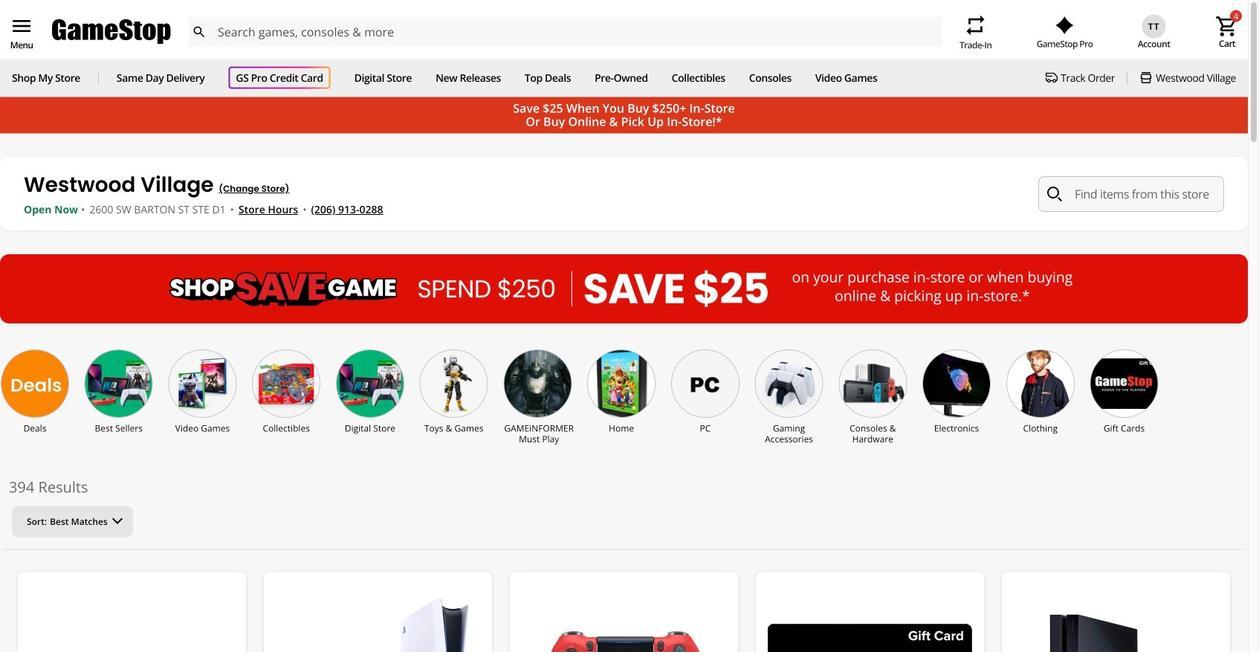 Task type: locate. For each thing, give the bounding box(es) containing it.
Find items from this store field
[[1039, 176, 1225, 212]]

Search games, consoles & more search field
[[218, 17, 916, 47]]

gamestop image
[[52, 18, 171, 46]]

None search field
[[188, 17, 942, 47]]



Task type: describe. For each thing, give the bounding box(es) containing it.
search icon image
[[1048, 187, 1063, 201]]

gamestop pro icon image
[[1056, 16, 1075, 34]]



